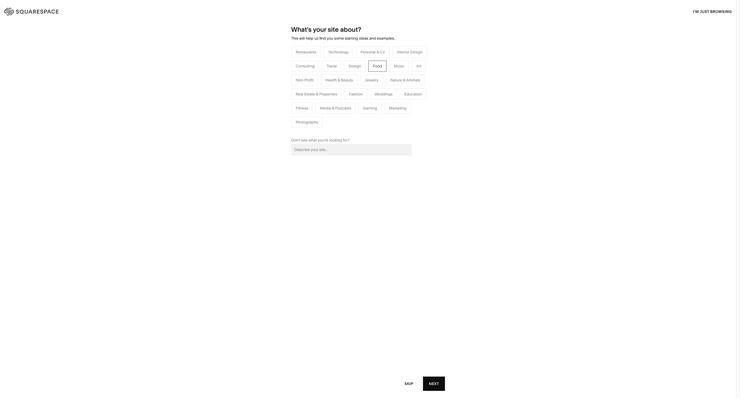 Task type: vqa. For each thing, say whether or not it's contained in the screenshot.
topmost Media
yes



Task type: describe. For each thing, give the bounding box(es) containing it.
Photography radio
[[291, 117, 323, 128]]

professional
[[259, 82, 280, 86]]

skip
[[405, 382, 414, 387]]

in
[[726, 8, 730, 13]]

music
[[394, 64, 405, 69]]

gaming
[[363, 106, 377, 111]]

& down weddings link
[[335, 113, 338, 118]]

starting
[[345, 36, 358, 41]]

you're
[[318, 138, 329, 143]]

1 vertical spatial real estate & properties
[[315, 113, 356, 118]]

media & podcasts inside media & podcasts option
[[320, 106, 351, 111]]

Music radio
[[390, 61, 409, 72]]

this
[[291, 36, 299, 41]]

fitness inside fitness option
[[296, 106, 308, 111]]

Technology radio
[[324, 47, 353, 58]]

0 vertical spatial media & podcasts
[[315, 90, 346, 94]]

Art radio
[[412, 61, 426, 72]]

log             in link
[[716, 8, 730, 13]]

Weddings radio
[[370, 89, 397, 100]]

education
[[405, 92, 422, 97]]

what
[[309, 138, 317, 143]]

1 vertical spatial non-
[[284, 97, 292, 102]]

& down home & decor
[[384, 82, 386, 86]]

personal & cv
[[361, 50, 385, 55]]

nature inside radio
[[391, 78, 402, 83]]

nature & animals inside radio
[[391, 78, 421, 83]]

what's
[[291, 26, 312, 33]]

help
[[306, 36, 314, 41]]

1 vertical spatial weddings
[[315, 105, 333, 110]]

i'm just browsing
[[694, 9, 732, 14]]

for?
[[343, 138, 350, 143]]

& inside option
[[332, 106, 335, 111]]

real estate & properties link
[[315, 113, 362, 118]]

next
[[429, 382, 439, 387]]

restaurants inside radio
[[296, 50, 317, 55]]

restaurants link
[[315, 82, 341, 86]]

nature & animals down home & decor link
[[371, 82, 401, 86]]

profit
[[305, 78, 314, 83]]

health & beauty
[[326, 78, 353, 83]]

squarespace logo link
[[11, 6, 154, 15]]

travel link
[[315, 74, 330, 78]]

just
[[700, 9, 710, 14]]

find
[[320, 36, 326, 41]]

profits
[[292, 97, 303, 102]]

Education radio
[[400, 89, 427, 100]]

non- inside radio
[[296, 78, 305, 83]]

ideas
[[359, 36, 369, 41]]

log             in
[[716, 8, 730, 13]]

log
[[716, 8, 725, 13]]

Nature & Animals radio
[[386, 75, 425, 86]]

1 vertical spatial properties
[[338, 113, 356, 118]]

events
[[315, 97, 327, 102]]

1 horizontal spatial fitness
[[371, 90, 383, 94]]

examples.
[[377, 36, 395, 41]]

Non-Profit radio
[[291, 75, 318, 86]]

& up events
[[316, 92, 319, 97]]

Interior Design radio
[[393, 47, 427, 58]]

see
[[301, 138, 308, 143]]

skip button
[[399, 377, 419, 392]]

weddings inside 'radio'
[[375, 92, 393, 97]]

real inside radio
[[296, 92, 304, 97]]

interior design
[[397, 50, 423, 55]]

Fitness radio
[[291, 103, 313, 114]]

browsing
[[711, 9, 732, 14]]

Travel radio
[[322, 61, 342, 72]]

decor
[[386, 74, 397, 78]]

Consulting radio
[[291, 61, 319, 72]]

i'm
[[694, 9, 699, 14]]

your
[[313, 26, 327, 33]]

fitness link
[[371, 90, 389, 94]]

Fashion radio
[[345, 89, 368, 100]]

some
[[334, 36, 344, 41]]

food
[[373, 64, 382, 69]]



Task type: locate. For each thing, give the bounding box(es) containing it.
properties up events link
[[319, 92, 337, 97]]

real estate & properties inside radio
[[296, 92, 337, 97]]

interior
[[397, 50, 410, 55]]

Don't see what you're looking for? field
[[291, 144, 412, 156]]

don't
[[291, 138, 301, 143]]

non- down services
[[284, 97, 292, 102]]

Health & Beauty radio
[[321, 75, 358, 86]]

0 vertical spatial fitness
[[371, 90, 383, 94]]

design right interior
[[411, 50, 423, 55]]

& right community
[[280, 97, 283, 102]]

0 vertical spatial podcasts
[[330, 90, 346, 94]]

0 vertical spatial weddings
[[375, 92, 393, 97]]

art
[[417, 64, 422, 69]]

us
[[315, 36, 319, 41]]

& right home
[[382, 74, 385, 78]]

Media & Podcasts radio
[[316, 103, 356, 114]]

animals down "decor"
[[387, 82, 401, 86]]

home & decor link
[[371, 74, 402, 78]]

real down weddings link
[[315, 113, 323, 118]]

Real Estate & Properties radio
[[291, 89, 342, 100]]

squarespace logo image
[[11, 6, 72, 15]]

0 vertical spatial design
[[411, 50, 423, 55]]

0 horizontal spatial non-
[[284, 97, 292, 102]]

podcasts inside option
[[335, 106, 351, 111]]

nature
[[391, 78, 402, 83], [371, 82, 383, 86]]

0 horizontal spatial real
[[296, 92, 304, 97]]

media & podcasts link
[[315, 90, 351, 94]]

fitness down profits
[[296, 106, 308, 111]]

1 vertical spatial travel
[[315, 74, 325, 78]]

personal
[[361, 50, 376, 55]]

media up events
[[315, 90, 326, 94]]

restaurants up consulting
[[296, 50, 317, 55]]

jewelry
[[365, 78, 379, 83]]

0 vertical spatial real
[[296, 92, 304, 97]]

community
[[259, 97, 279, 102]]

& up real estate & properties link
[[332, 106, 335, 111]]

properties down 'fashion'
[[338, 113, 356, 118]]

1 horizontal spatial properties
[[338, 113, 356, 118]]

media & podcasts
[[315, 90, 346, 94], [320, 106, 351, 111]]

home
[[371, 74, 382, 78]]

design inside radio
[[349, 64, 361, 69]]

Jewelry radio
[[361, 75, 383, 86]]

0 vertical spatial real estate & properties
[[296, 92, 337, 97]]

podcasts up real estate & properties link
[[335, 106, 351, 111]]

weddings
[[375, 92, 393, 97], [315, 105, 333, 110]]

0 horizontal spatial properties
[[319, 92, 337, 97]]

1 vertical spatial design
[[349, 64, 361, 69]]

non-
[[296, 78, 305, 83], [284, 97, 292, 102]]

non-profit
[[296, 78, 314, 83]]

nature & animals link
[[371, 82, 406, 86]]

1 vertical spatial podcasts
[[335, 106, 351, 111]]

& right health
[[338, 78, 340, 83]]

Gaming radio
[[359, 103, 382, 114]]

looking
[[329, 138, 342, 143]]

estate down weddings link
[[323, 113, 334, 118]]

1 horizontal spatial design
[[411, 50, 423, 55]]

& down 'restaurants' link
[[327, 90, 329, 94]]

1 vertical spatial fitness
[[296, 106, 308, 111]]

photography
[[296, 120, 318, 125]]

Food radio
[[369, 61, 387, 72]]

fashion
[[349, 92, 363, 97]]

travel inside radio
[[327, 64, 337, 69]]

professional services
[[259, 82, 296, 86]]

estate up events
[[304, 92, 315, 97]]

marketing
[[389, 106, 407, 111]]

and
[[370, 36, 376, 41]]

fitness
[[371, 90, 383, 94], [296, 106, 308, 111]]

media & podcasts down 'restaurants' link
[[315, 90, 346, 94]]

design up beauty
[[349, 64, 361, 69]]

& right "decor"
[[403, 78, 406, 83]]

media down events link
[[320, 106, 331, 111]]

you
[[327, 36, 333, 41]]

0 horizontal spatial weddings
[[315, 105, 333, 110]]

about?
[[340, 26, 361, 33]]

cv
[[380, 50, 385, 55]]

0 horizontal spatial animals
[[387, 82, 401, 86]]

restaurants down travel link
[[315, 82, 336, 86]]

health
[[326, 78, 337, 83]]

0 horizontal spatial nature
[[371, 82, 383, 86]]

0 horizontal spatial travel
[[315, 74, 325, 78]]

animals
[[406, 78, 421, 83], [387, 82, 401, 86]]

will
[[299, 36, 305, 41]]

Marketing radio
[[385, 103, 411, 114]]

1 horizontal spatial weddings
[[375, 92, 393, 97]]

weddings down the 'nature & animals' link
[[375, 92, 393, 97]]

non- down consulting
[[296, 78, 305, 83]]

1 horizontal spatial animals
[[406, 78, 421, 83]]

0 vertical spatial non-
[[296, 78, 305, 83]]

1 vertical spatial real
[[315, 113, 323, 118]]

what's your site about? this will help us find you some starting ideas and examples.
[[291, 26, 395, 41]]

fitness down jewelry radio at the top
[[371, 90, 383, 94]]

1 vertical spatial estate
[[323, 113, 334, 118]]

estate
[[304, 92, 315, 97], [323, 113, 334, 118]]

real
[[296, 92, 304, 97], [315, 113, 323, 118]]

design inside radio
[[411, 50, 423, 55]]

beauty
[[341, 78, 353, 83]]

media & podcasts up real estate & properties link
[[320, 106, 351, 111]]

weddings link
[[315, 105, 338, 110]]

1 vertical spatial restaurants
[[315, 82, 336, 86]]

podcasts
[[330, 90, 346, 94], [335, 106, 351, 111]]

don't see what you're looking for?
[[291, 138, 350, 143]]

1 horizontal spatial estate
[[323, 113, 334, 118]]

nature & animals
[[391, 78, 421, 83], [371, 82, 401, 86]]

& left cv
[[377, 50, 379, 55]]

travel
[[327, 64, 337, 69], [315, 74, 325, 78]]

0 vertical spatial properties
[[319, 92, 337, 97]]

services
[[281, 82, 296, 86]]

0 vertical spatial estate
[[304, 92, 315, 97]]

media
[[315, 90, 326, 94], [320, 106, 331, 111]]

real estate & properties
[[296, 92, 337, 97], [315, 113, 356, 118]]

i'm just browsing link
[[694, 4, 732, 19]]

real estate & properties down weddings link
[[315, 113, 356, 118]]

Restaurants radio
[[291, 47, 321, 58]]

travel up travel link
[[327, 64, 337, 69]]

next button
[[423, 377, 445, 392]]

consulting
[[296, 64, 315, 69]]

0 vertical spatial restaurants
[[296, 50, 317, 55]]

0 horizontal spatial design
[[349, 64, 361, 69]]

0 vertical spatial travel
[[327, 64, 337, 69]]

0 horizontal spatial fitness
[[296, 106, 308, 111]]

weddings down events link
[[315, 105, 333, 110]]

professional services link
[[259, 82, 301, 86]]

travel up 'restaurants' link
[[315, 74, 325, 78]]

design
[[411, 50, 423, 55], [349, 64, 361, 69]]

1 horizontal spatial travel
[[327, 64, 337, 69]]

&
[[377, 50, 379, 55], [382, 74, 385, 78], [338, 78, 340, 83], [403, 78, 406, 83], [384, 82, 386, 86], [327, 90, 329, 94], [316, 92, 319, 97], [280, 97, 283, 102], [332, 106, 335, 111], [335, 113, 338, 118]]

technology
[[328, 50, 349, 55]]

community & non-profits link
[[259, 97, 309, 102]]

restaurants
[[296, 50, 317, 55], [315, 82, 336, 86]]

real up profits
[[296, 92, 304, 97]]

site
[[328, 26, 339, 33]]

estate inside radio
[[304, 92, 315, 97]]

properties
[[319, 92, 337, 97], [338, 113, 356, 118]]

0 horizontal spatial estate
[[304, 92, 315, 97]]

Design radio
[[344, 61, 366, 72]]

1 horizontal spatial nature
[[391, 78, 402, 83]]

Personal & CV radio
[[356, 47, 390, 58]]

community & non-profits
[[259, 97, 303, 102]]

home & decor
[[371, 74, 397, 78]]

0 vertical spatial media
[[315, 90, 326, 94]]

animals up education on the top right of page
[[406, 78, 421, 83]]

1 horizontal spatial non-
[[296, 78, 305, 83]]

1 vertical spatial media & podcasts
[[320, 106, 351, 111]]

media inside media & podcasts option
[[320, 106, 331, 111]]

1 horizontal spatial real
[[315, 113, 323, 118]]

events link
[[315, 97, 332, 102]]

real estate & properties up events
[[296, 92, 337, 97]]

animals inside radio
[[406, 78, 421, 83]]

podcasts down health & beauty
[[330, 90, 346, 94]]

nature & animals down music
[[391, 78, 421, 83]]

1 vertical spatial media
[[320, 106, 331, 111]]

properties inside real estate & properties radio
[[319, 92, 337, 97]]



